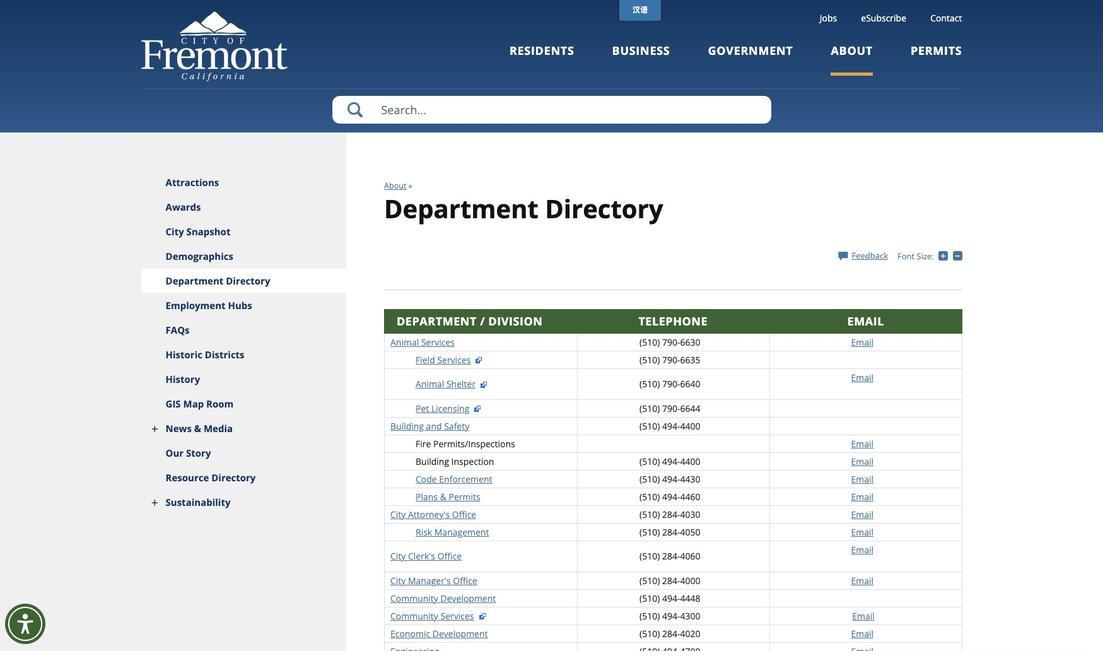 Task type: vqa. For each thing, say whether or not it's contained in the screenshot.
to within – The City of Fremont ranked No. 1 for the third consecutive year as the happiest city in the nation according to a recent study conducted by Wallet Hub.
no



Task type: describe. For each thing, give the bounding box(es) containing it.
2 (510) 494-4400 from the top
[[640, 455, 701, 467]]

faqs link
[[141, 318, 346, 343]]

font size:
[[898, 250, 934, 262]]

building for building and safety
[[390, 420, 424, 432]]

city snapshot
[[166, 225, 231, 238]]

development for community development
[[441, 592, 496, 604]]

sustainability link
[[141, 490, 346, 515]]

news
[[166, 422, 192, 435]]

790- for 6644
[[662, 402, 680, 414]]

city manager's office link
[[390, 575, 477, 587]]

division
[[488, 313, 543, 329]]

community development link
[[390, 592, 496, 604]]

4430
[[680, 473, 701, 485]]

historic
[[166, 348, 202, 361]]

email for 4060
[[851, 544, 874, 556]]

department for department / division
[[397, 313, 477, 329]]

resource directory link
[[141, 466, 346, 490]]

email for 4050
[[851, 526, 874, 538]]

faqs
[[166, 324, 190, 336]]

department inside the about department directory
[[384, 191, 539, 226]]

2 4400 from the top
[[680, 455, 701, 467]]

4300
[[680, 610, 701, 622]]

risk management link
[[416, 526, 489, 538]]

+ link
[[939, 250, 953, 261]]

building and safety
[[390, 420, 469, 432]]

4000
[[680, 575, 701, 587]]

management
[[435, 526, 489, 538]]

284- for 4050
[[662, 526, 680, 538]]

gis map room
[[166, 397, 234, 410]]

historic districts
[[166, 348, 244, 361]]

(510) 790-6640
[[640, 378, 701, 390]]

790- for 6640
[[662, 378, 680, 390]]

email link for 4060
[[851, 544, 874, 556]]

-
[[962, 250, 965, 261]]

(510) 494-4300
[[640, 610, 701, 622]]

(510) 494-4460
[[640, 491, 701, 503]]

animal for animal services
[[390, 336, 419, 348]]

safety
[[444, 420, 469, 432]]

telephone
[[639, 313, 708, 329]]

office for city manager's office
[[453, 575, 477, 587]]

contact link
[[931, 12, 962, 24]]

risk
[[416, 526, 432, 538]]

email link for 6630
[[851, 336, 874, 348]]

about for about department directory
[[384, 180, 407, 191]]

email link for 4300
[[852, 610, 875, 622]]

fire
[[416, 438, 431, 450]]

attorney's
[[408, 508, 450, 520]]

about for about
[[831, 43, 873, 58]]

284- for 4020
[[662, 628, 680, 640]]

economic development
[[390, 628, 488, 640]]

building and safety link
[[390, 420, 469, 432]]

(510) 790-6635
[[640, 354, 701, 366]]

snapshot
[[186, 225, 231, 238]]

field services link
[[416, 354, 483, 366]]

and
[[426, 420, 442, 432]]

494- for community development
[[662, 592, 680, 604]]

email link for 4020
[[851, 628, 874, 640]]

licensing
[[431, 402, 470, 414]]

(510) for community development
[[640, 592, 660, 604]]

city attorney's office
[[390, 508, 476, 520]]

size:
[[917, 250, 934, 262]]

font
[[898, 250, 915, 262]]

(510) for risk management
[[640, 526, 660, 538]]

esubscribe
[[861, 12, 907, 24]]

feedback
[[852, 250, 888, 261]]

building for building inspection
[[416, 455, 449, 467]]

city clerk's office link
[[390, 550, 462, 562]]

community services link
[[390, 610, 487, 622]]

about department directory
[[384, 180, 663, 226]]

field
[[416, 354, 435, 366]]

risk management
[[416, 526, 489, 538]]

demographics link
[[141, 244, 346, 269]]

department directory link
[[141, 269, 346, 293]]

0 horizontal spatial about link
[[384, 180, 407, 191]]

email for 6640
[[851, 371, 874, 383]]

(510) for city manager's office
[[640, 575, 660, 587]]

history
[[166, 373, 200, 385]]

(510) 790-6644
[[640, 402, 701, 414]]

demographics
[[166, 250, 233, 262]]

6630
[[680, 336, 701, 348]]

494- for plans & permits
[[662, 491, 680, 503]]

email for 4020
[[851, 628, 874, 640]]

permits link
[[911, 43, 962, 75]]

city snapshot link
[[141, 220, 346, 244]]

animal services link
[[390, 336, 455, 348]]

directory for department directory
[[226, 274, 270, 287]]

business link
[[612, 43, 670, 75]]

& for plans
[[440, 491, 447, 503]]

/
[[480, 313, 485, 329]]

community for community services
[[390, 610, 438, 622]]

gis
[[166, 397, 181, 410]]

284- for 4060
[[662, 550, 680, 562]]

email for 4400
[[851, 455, 874, 467]]

0 vertical spatial permits
[[911, 43, 962, 58]]

email link for 4000
[[851, 575, 874, 587]]

sustainability
[[166, 496, 231, 508]]

(510) for city clerk's office
[[640, 550, 660, 562]]

services for field services
[[437, 354, 471, 366]]

plans
[[416, 491, 438, 503]]

office for city clerk's office
[[438, 550, 462, 562]]

(510) for code enforcement
[[640, 473, 660, 485]]

email for 4030
[[851, 508, 874, 520]]

(510) 284-4030
[[640, 508, 701, 520]]

email for 4430
[[851, 473, 874, 485]]

email link for 6640
[[851, 371, 874, 383]]

494- for code enforcement
[[662, 473, 680, 485]]

email link for 4030
[[851, 508, 874, 520]]

(510) for community services
[[640, 610, 660, 622]]

our
[[166, 447, 184, 459]]

0 vertical spatial about link
[[831, 43, 873, 75]]

government
[[708, 43, 793, 58]]

animal services
[[390, 336, 455, 348]]

resource
[[166, 471, 209, 484]]

gis map room link
[[141, 392, 346, 416]]

business
[[612, 43, 670, 58]]

awards
[[166, 201, 201, 213]]

4060
[[680, 550, 701, 562]]

contact
[[931, 12, 962, 24]]

employment hubs link
[[141, 293, 346, 318]]

hubs
[[228, 299, 252, 312]]

animal shelter
[[416, 378, 476, 390]]

plans & permits link
[[416, 491, 480, 503]]

4460
[[680, 491, 701, 503]]

city clerk's office
[[390, 550, 462, 562]]

office for city attorney's office
[[452, 508, 476, 520]]



Task type: locate. For each thing, give the bounding box(es) containing it.
about
[[831, 43, 873, 58], [384, 180, 407, 191]]

department
[[384, 191, 539, 226], [166, 274, 224, 287], [397, 313, 477, 329]]

(510) up (510) 790-6635
[[640, 336, 660, 348]]

Search text field
[[332, 96, 771, 124]]

2 284- from the top
[[662, 526, 680, 538]]

email for 4000
[[851, 575, 874, 587]]

1 vertical spatial about
[[384, 180, 407, 191]]

790- down (510) 790-6640
[[662, 402, 680, 414]]

2 (510) from the top
[[640, 354, 660, 366]]

284- down the (510) 284-4030
[[662, 526, 680, 538]]

1 494- from the top
[[662, 420, 680, 432]]

residents
[[510, 43, 574, 58]]

jobs link
[[820, 12, 837, 24]]

15 (510) from the top
[[640, 628, 660, 640]]

attractions
[[166, 176, 219, 189]]

(510) for animal shelter
[[640, 378, 660, 390]]

284- down (510) 494-4300
[[662, 628, 680, 640]]

494-
[[662, 420, 680, 432], [662, 455, 680, 467], [662, 473, 680, 485], [662, 491, 680, 503], [662, 592, 680, 604], [662, 610, 680, 622]]

services up "animal shelter" link
[[437, 354, 471, 366]]

directory inside the about department directory
[[545, 191, 663, 226]]

community up 'economic'
[[390, 610, 438, 622]]

animal for animal shelter
[[416, 378, 444, 390]]

8 (510) from the top
[[640, 491, 660, 503]]

office down risk management
[[438, 550, 462, 562]]

(510) for building and safety
[[640, 420, 660, 432]]

1 vertical spatial department
[[166, 274, 224, 287]]

0 horizontal spatial about
[[384, 180, 407, 191]]

790- up '(510) 790-6644'
[[662, 378, 680, 390]]

awards link
[[141, 195, 346, 220]]

1 vertical spatial (510) 494-4400
[[640, 455, 701, 467]]

0 vertical spatial 4400
[[680, 420, 701, 432]]

city left manager's
[[390, 575, 406, 587]]

1 790- from the top
[[662, 336, 680, 348]]

city manager's office
[[390, 575, 477, 587]]

permits inside columnusercontrol3 main content
[[449, 491, 480, 503]]

790- up (510) 790-6635
[[662, 336, 680, 348]]

4050
[[680, 526, 701, 538]]

494- down (510) 284-4000
[[662, 592, 680, 604]]

department for department directory
[[166, 274, 224, 287]]

historic districts link
[[141, 343, 346, 367]]

columnusercontrol3 main content
[[346, 132, 965, 651]]

(510) for field services
[[640, 354, 660, 366]]

city for city attorney's office
[[390, 508, 406, 520]]

0 vertical spatial about
[[831, 43, 873, 58]]

12 (510) from the top
[[640, 575, 660, 587]]

city
[[166, 225, 184, 238], [390, 508, 406, 520], [390, 550, 406, 562], [390, 575, 406, 587]]

employment
[[166, 299, 226, 312]]

284- for 4000
[[662, 575, 680, 587]]

1 vertical spatial development
[[433, 628, 488, 640]]

14 (510) from the top
[[640, 610, 660, 622]]

development down community services link
[[433, 628, 488, 640]]

font size: link
[[898, 250, 934, 262]]

284- up (510) 284-4050
[[662, 508, 680, 520]]

(510) down (510) 790-6640
[[640, 402, 660, 414]]

1 vertical spatial building
[[416, 455, 449, 467]]

494- down '(510) 790-6644'
[[662, 420, 680, 432]]

email link for 4460
[[851, 491, 874, 503]]

our story link
[[141, 441, 346, 466]]

2 790- from the top
[[662, 354, 680, 366]]

6644
[[680, 402, 701, 414]]

& right "plans" on the left bottom of the page
[[440, 491, 447, 503]]

0 vertical spatial building
[[390, 420, 424, 432]]

(510) for pet licensing
[[640, 402, 660, 414]]

directory for resource directory
[[211, 471, 256, 484]]

- link
[[953, 250, 965, 261]]

employment hubs
[[166, 299, 252, 312]]

(510) down the (510) 284-4030
[[640, 526, 660, 538]]

2 vertical spatial office
[[453, 575, 477, 587]]

permits
[[911, 43, 962, 58], [449, 491, 480, 503]]

1 vertical spatial &
[[440, 491, 447, 503]]

0 vertical spatial department
[[384, 191, 539, 226]]

(510) 494-4400 up the (510) 494-4430 at the bottom right of page
[[640, 455, 701, 467]]

city left clerk's
[[390, 550, 406, 562]]

city for city clerk's office
[[390, 550, 406, 562]]

494- for building and safety
[[662, 420, 680, 432]]

(510) down '(510) 790-6644'
[[640, 420, 660, 432]]

2 vertical spatial directory
[[211, 471, 256, 484]]

office
[[452, 508, 476, 520], [438, 550, 462, 562], [453, 575, 477, 587]]

1 vertical spatial animal
[[416, 378, 444, 390]]

5 284- from the top
[[662, 628, 680, 640]]

1 vertical spatial office
[[438, 550, 462, 562]]

284-
[[662, 508, 680, 520], [662, 526, 680, 538], [662, 550, 680, 562], [662, 575, 680, 587], [662, 628, 680, 640]]

1 vertical spatial services
[[437, 354, 471, 366]]

(510) 284-4050
[[640, 526, 701, 538]]

494- up the (510) 284-4030
[[662, 491, 680, 503]]

1 community from the top
[[390, 592, 438, 604]]

2 vertical spatial department
[[397, 313, 477, 329]]

city attorney's office link
[[390, 508, 476, 520]]

0 vertical spatial (510) 494-4400
[[640, 420, 701, 432]]

3 494- from the top
[[662, 473, 680, 485]]

city for city manager's office
[[390, 575, 406, 587]]

our story
[[166, 447, 211, 459]]

6640
[[680, 378, 701, 390]]

284- down (510) 284-4050
[[662, 550, 680, 562]]

& right news
[[194, 422, 201, 435]]

email link for 4050
[[851, 526, 874, 538]]

code enforcement link
[[416, 473, 492, 485]]

room
[[206, 397, 234, 410]]

2 494- from the top
[[662, 455, 680, 467]]

email for 4300
[[852, 610, 875, 622]]

development
[[441, 592, 496, 604], [433, 628, 488, 640]]

1 vertical spatial 4400
[[680, 455, 701, 467]]

0 vertical spatial services
[[421, 336, 455, 348]]

1 vertical spatial permits
[[449, 491, 480, 503]]

0 horizontal spatial permits
[[449, 491, 480, 503]]

1 horizontal spatial about
[[831, 43, 873, 58]]

13 (510) from the top
[[640, 592, 660, 604]]

government link
[[708, 43, 793, 75]]

city for city snapshot
[[166, 225, 184, 238]]

email link
[[851, 336, 874, 348], [851, 371, 874, 383], [851, 438, 874, 450], [851, 455, 874, 467], [851, 473, 874, 485], [851, 491, 874, 503], [851, 508, 874, 520], [851, 526, 874, 538], [851, 544, 874, 556], [851, 575, 874, 587], [852, 610, 875, 622], [851, 628, 874, 640]]

building up the code
[[416, 455, 449, 467]]

4400 up 4430
[[680, 455, 701, 467]]

code enforcement
[[416, 473, 492, 485]]

0 vertical spatial directory
[[545, 191, 663, 226]]

7 (510) from the top
[[640, 473, 660, 485]]

(510)
[[640, 336, 660, 348], [640, 354, 660, 366], [640, 378, 660, 390], [640, 402, 660, 414], [640, 420, 660, 432], [640, 455, 660, 467], [640, 473, 660, 485], [640, 491, 660, 503], [640, 508, 660, 520], [640, 526, 660, 538], [640, 550, 660, 562], [640, 575, 660, 587], [640, 592, 660, 604], [640, 610, 660, 622], [640, 628, 660, 640]]

resource directory
[[166, 471, 256, 484]]

4 (510) from the top
[[640, 402, 660, 414]]

city down awards in the top left of the page
[[166, 225, 184, 238]]

email
[[848, 313, 884, 329], [851, 336, 874, 348], [851, 371, 874, 383], [851, 438, 874, 450], [851, 455, 874, 467], [851, 473, 874, 485], [851, 491, 874, 503], [851, 508, 874, 520], [851, 526, 874, 538], [851, 544, 874, 556], [851, 575, 874, 587], [852, 610, 875, 622], [851, 628, 874, 640]]

pet licensing link
[[416, 402, 482, 414]]

0 vertical spatial office
[[452, 508, 476, 520]]

permits down enforcement
[[449, 491, 480, 503]]

(510) for city attorney's office
[[640, 508, 660, 520]]

3 790- from the top
[[662, 378, 680, 390]]

5 494- from the top
[[662, 592, 680, 604]]

(510) 494-4448
[[640, 592, 701, 604]]

4 790- from the top
[[662, 402, 680, 414]]

animal up field
[[390, 336, 419, 348]]

(510) down (510) 494-4300
[[640, 628, 660, 640]]

494- up (510) 284-4020
[[662, 610, 680, 622]]

(510) up the (510) 494-4430 at the bottom right of page
[[640, 455, 660, 467]]

2 vertical spatial services
[[441, 610, 474, 622]]

services for community services
[[441, 610, 474, 622]]

residents link
[[510, 43, 574, 75]]

city left attorney's
[[390, 508, 406, 520]]

(510) up (510) 284-4050
[[640, 508, 660, 520]]

4400 down 6644 at the right bottom of the page
[[680, 420, 701, 432]]

494- for community services
[[662, 610, 680, 622]]

284- up "(510) 494-4448"
[[662, 575, 680, 587]]

development for economic development
[[433, 628, 488, 640]]

790- down (510) 790-6630
[[662, 354, 680, 366]]

community for community development
[[390, 592, 438, 604]]

(510) for plans & permits
[[640, 491, 660, 503]]

services for animal services
[[421, 336, 455, 348]]

building down pet at the bottom left of page
[[390, 420, 424, 432]]

0 vertical spatial animal
[[390, 336, 419, 348]]

0 vertical spatial development
[[441, 592, 496, 604]]

(510) up '(510) 790-6644'
[[640, 378, 660, 390]]

pet
[[416, 402, 429, 414]]

about link
[[831, 43, 873, 75], [384, 180, 407, 191]]

clerk's
[[408, 550, 435, 562]]

(510) 790-6630
[[640, 336, 701, 348]]

(510) for economic development
[[640, 628, 660, 640]]

department / division
[[397, 313, 543, 329]]

0 vertical spatial community
[[390, 592, 438, 604]]

11 (510) from the top
[[640, 550, 660, 562]]

office up management on the bottom
[[452, 508, 476, 520]]

1 (510) 494-4400 from the top
[[640, 420, 701, 432]]

(510) 284-4020
[[640, 628, 701, 640]]

manager's
[[408, 575, 451, 587]]

1 vertical spatial about link
[[384, 180, 407, 191]]

5 (510) from the top
[[640, 420, 660, 432]]

0 horizontal spatial &
[[194, 422, 201, 435]]

field services
[[416, 354, 471, 366]]

about inside the about department directory
[[384, 180, 407, 191]]

1 (510) from the top
[[640, 336, 660, 348]]

6 (510) from the top
[[640, 455, 660, 467]]

email link for 4430
[[851, 473, 874, 485]]

permits/inspections
[[433, 438, 515, 450]]

494- up the (510) 494-4430 at the bottom right of page
[[662, 455, 680, 467]]

services down community development link
[[441, 610, 474, 622]]

fire permits/inspections
[[416, 438, 515, 450]]

6635
[[680, 354, 701, 366]]

email for 6630
[[851, 336, 874, 348]]

3 284- from the top
[[662, 550, 680, 562]]

code
[[416, 473, 437, 485]]

4 284- from the top
[[662, 575, 680, 587]]

(510) 494-4400
[[640, 420, 701, 432], [640, 455, 701, 467]]

plans & permits
[[416, 491, 480, 503]]

(510) up the (510) 284-4030
[[640, 491, 660, 503]]

(510) down (510) 790-6630
[[640, 354, 660, 366]]

animal down field
[[416, 378, 444, 390]]

building inspection
[[416, 455, 494, 467]]

1 284- from the top
[[662, 508, 680, 520]]

building
[[390, 420, 424, 432], [416, 455, 449, 467]]

790- for 6630
[[662, 336, 680, 348]]

(510) up (510) 494-4460
[[640, 473, 660, 485]]

(510) down (510) 284-4000
[[640, 592, 660, 604]]

& inside columnusercontrol3 main content
[[440, 491, 447, 503]]

1 4400 from the top
[[680, 420, 701, 432]]

(510) for animal services
[[640, 336, 660, 348]]

3 (510) from the top
[[640, 378, 660, 390]]

& for news
[[194, 422, 201, 435]]

1 horizontal spatial about link
[[831, 43, 873, 75]]

email link for 4400
[[851, 455, 874, 467]]

community services
[[390, 610, 474, 622]]

pet licensing
[[416, 402, 470, 414]]

1 vertical spatial directory
[[226, 274, 270, 287]]

community down manager's
[[390, 592, 438, 604]]

+
[[948, 250, 953, 261]]

shelter
[[447, 378, 476, 390]]

2 community from the top
[[390, 610, 438, 622]]

4020
[[680, 628, 701, 640]]

4030
[[680, 508, 701, 520]]

(510) 494-4400 down '(510) 790-6644'
[[640, 420, 701, 432]]

9 (510) from the top
[[640, 508, 660, 520]]

(510) up (510) 284-4020
[[640, 610, 660, 622]]

permits down the contact link
[[911, 43, 962, 58]]

(510) up (510) 284-4000
[[640, 550, 660, 562]]

department directory
[[166, 274, 270, 287]]

inspection
[[451, 455, 494, 467]]

6 494- from the top
[[662, 610, 680, 622]]

development up community services link
[[441, 592, 496, 604]]

1 horizontal spatial permits
[[911, 43, 962, 58]]

10 (510) from the top
[[640, 526, 660, 538]]

office up community development link
[[453, 575, 477, 587]]

economic development link
[[390, 628, 488, 640]]

media
[[204, 422, 233, 435]]

1 horizontal spatial &
[[440, 491, 447, 503]]

districts
[[205, 348, 244, 361]]

email for 4460
[[851, 491, 874, 503]]

1 vertical spatial community
[[390, 610, 438, 622]]

494- up (510) 494-4460
[[662, 473, 680, 485]]

0 vertical spatial &
[[194, 422, 201, 435]]

&
[[194, 422, 201, 435], [440, 491, 447, 503]]

esubscribe link
[[861, 12, 907, 24]]

790- for 6635
[[662, 354, 680, 366]]

(510) up "(510) 494-4448"
[[640, 575, 660, 587]]

284- for 4030
[[662, 508, 680, 520]]

services up field services
[[421, 336, 455, 348]]

map
[[183, 397, 204, 410]]

4 494- from the top
[[662, 491, 680, 503]]



